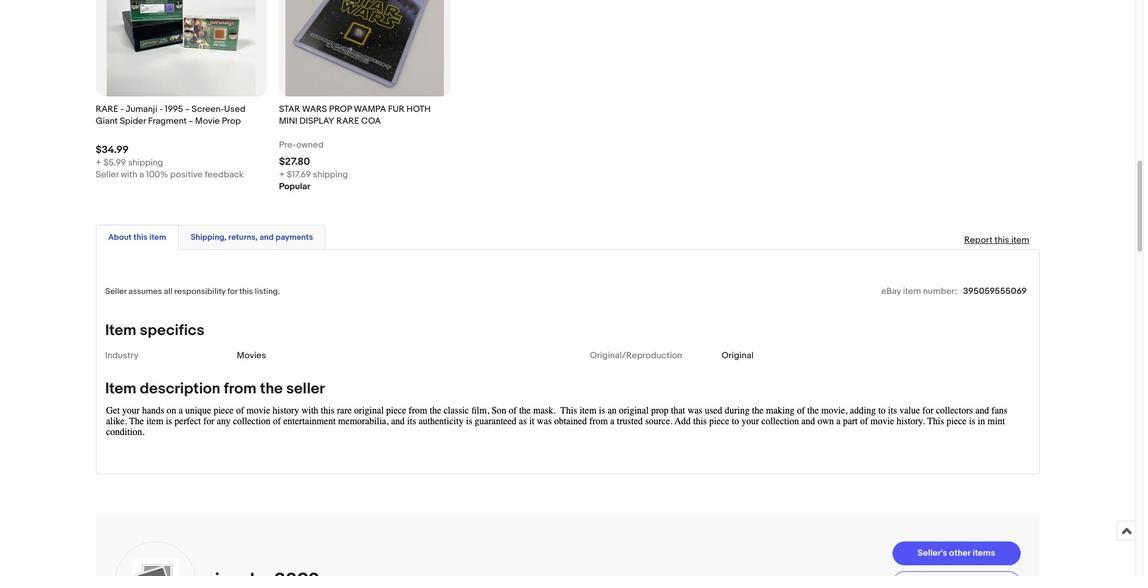 Task type: vqa. For each thing, say whether or not it's contained in the screenshot.
About's this
yes



Task type: describe. For each thing, give the bounding box(es) containing it.
report this item link
[[958, 229, 1036, 252]]

prop
[[222, 116, 241, 127]]

$5.99
[[103, 157, 126, 169]]

1 vertical spatial seller
[[105, 287, 127, 297]]

from
[[224, 380, 257, 399]]

seller inside $34.99 + $5.99 shipping seller with a 100% positive feedback
[[96, 169, 119, 181]]

positive
[[170, 169, 203, 181]]

industry
[[105, 350, 138, 362]]

original/reproduction
[[590, 350, 682, 362]]

pre-
[[279, 139, 296, 151]]

seller's other items link
[[893, 542, 1021, 566]]

+ inside "pre-owned $27.80 + $17.69 shipping popular"
[[279, 169, 285, 181]]

Popular text field
[[279, 181, 310, 193]]

hoth
[[407, 104, 431, 115]]

display
[[299, 116, 335, 127]]

the
[[260, 380, 283, 399]]

items
[[973, 548, 996, 559]]

item for item specifics
[[105, 322, 136, 340]]

0 vertical spatial –
[[185, 104, 190, 115]]

a
[[139, 169, 144, 181]]

pre-owned $27.80 + $17.69 shipping popular
[[279, 139, 348, 193]]

used
[[224, 104, 246, 115]]

about this item
[[108, 232, 166, 243]]

returns,
[[228, 232, 258, 243]]

star wars prop wampa fur hoth mini display rare coa
[[279, 104, 431, 127]]

rare - jumanji - 1995 – screen-used giant spider fragment – movie prop
[[96, 104, 246, 127]]

mini
[[279, 116, 297, 127]]

ebay item number: 395059555069
[[882, 286, 1027, 297]]

$34.99
[[96, 144, 129, 156]]

1 horizontal spatial item
[[903, 286, 921, 297]]

this for about
[[133, 232, 148, 243]]

assumes
[[128, 287, 162, 297]]

all
[[164, 287, 173, 297]]

listing.
[[255, 287, 280, 297]]

star
[[279, 104, 300, 115]]

$34.99 + $5.99 shipping seller with a 100% positive feedback
[[96, 144, 244, 181]]

this for report
[[995, 235, 1010, 246]]

movies
[[237, 350, 266, 362]]

seller assumes all responsibility for this listing.
[[105, 287, 280, 297]]

other
[[949, 548, 971, 559]]

tab list containing about this item
[[96, 223, 1040, 250]]

1 horizontal spatial this
[[239, 287, 253, 297]]

spider
[[120, 116, 146, 127]]

shipping, returns, and payments
[[191, 232, 313, 243]]

responsibility
[[174, 287, 226, 297]]

1 - from the left
[[120, 104, 124, 115]]

for
[[227, 287, 237, 297]]

shipping inside $34.99 + $5.99 shipping seller with a 100% positive feedback
[[128, 157, 163, 169]]

Seller with a 100% positive feedback text field
[[96, 169, 244, 181]]

popular
[[279, 181, 310, 193]]

specifics
[[140, 322, 204, 340]]

item for report this item
[[1012, 235, 1030, 246]]

with
[[121, 169, 137, 181]]



Task type: locate. For each thing, give the bounding box(es) containing it.
1 horizontal spatial rare
[[336, 116, 359, 127]]

giant
[[96, 116, 118, 127]]

seller's
[[918, 548, 947, 559]]

1 horizontal spatial shipping
[[313, 169, 348, 181]]

description
[[140, 380, 220, 399]]

1 vertical spatial +
[[279, 169, 285, 181]]

screen-
[[192, 104, 224, 115]]

seller down the $5.99
[[96, 169, 119, 181]]

prop
[[329, 104, 352, 115]]

2 horizontal spatial this
[[995, 235, 1010, 246]]

1 horizontal spatial -
[[159, 104, 163, 115]]

shipping,
[[191, 232, 227, 243]]

payments
[[276, 232, 313, 243]]

this right 'report'
[[995, 235, 1010, 246]]

2 item from the top
[[105, 380, 136, 399]]

1 vertical spatial –
[[189, 116, 193, 127]]

wars
[[302, 104, 327, 115]]

rare up giant
[[96, 104, 118, 115]]

seller
[[286, 380, 325, 399]]

item
[[105, 322, 136, 340], [105, 380, 136, 399]]

fragment
[[148, 116, 187, 127]]

number:
[[923, 286, 957, 297]]

item inside "about this item" button
[[149, 232, 166, 243]]

and
[[260, 232, 274, 243]]

coa
[[361, 116, 381, 127]]

feedback
[[205, 169, 244, 181]]

this right "for"
[[239, 287, 253, 297]]

report this item
[[964, 235, 1030, 246]]

seller left assumes
[[105, 287, 127, 297]]

$27.80
[[279, 156, 310, 168]]

1 vertical spatial rare
[[336, 116, 359, 127]]

shipping right $17.69
[[313, 169, 348, 181]]

rare down the prop
[[336, 116, 359, 127]]

+ $5.99 shipping text field
[[96, 157, 163, 169]]

$34.99 text field
[[96, 144, 129, 156]]

1 vertical spatial item
[[105, 380, 136, 399]]

$27.80 text field
[[279, 156, 310, 168]]

2 horizontal spatial item
[[1012, 235, 1030, 246]]

$17.69
[[287, 169, 311, 181]]

-
[[120, 104, 124, 115], [159, 104, 163, 115]]

100%
[[146, 169, 168, 181]]

about
[[108, 232, 132, 243]]

+ inside $34.99 + $5.99 shipping seller with a 100% positive feedback
[[96, 157, 101, 169]]

seller
[[96, 169, 119, 181], [105, 287, 127, 297]]

rare
[[96, 104, 118, 115], [336, 116, 359, 127]]

+ left the $5.99
[[96, 157, 101, 169]]

0 vertical spatial rare
[[96, 104, 118, 115]]

item
[[149, 232, 166, 243], [1012, 235, 1030, 246], [903, 286, 921, 297]]

rare inside star wars prop wampa fur hoth mini display rare coa
[[336, 116, 359, 127]]

+
[[96, 157, 101, 169], [279, 169, 285, 181]]

this inside button
[[133, 232, 148, 243]]

original
[[722, 350, 754, 362]]

rare inside rare - jumanji - 1995 – screen-used giant spider fragment – movie prop
[[96, 104, 118, 115]]

– right 1995
[[185, 104, 190, 115]]

report
[[964, 235, 993, 246]]

isvela_3892 image
[[131, 559, 179, 577]]

seller's other items
[[918, 548, 996, 559]]

wampa
[[354, 104, 386, 115]]

item for item description from the seller
[[105, 380, 136, 399]]

item up industry
[[105, 322, 136, 340]]

+ left $17.69
[[279, 169, 285, 181]]

shipping up a
[[128, 157, 163, 169]]

0 horizontal spatial rare
[[96, 104, 118, 115]]

shipping, returns, and payments button
[[191, 232, 313, 243]]

this right about
[[133, 232, 148, 243]]

- up spider
[[120, 104, 124, 115]]

- left 1995
[[159, 104, 163, 115]]

owned
[[296, 139, 324, 151]]

–
[[185, 104, 190, 115], [189, 116, 193, 127]]

about this item button
[[108, 232, 166, 243]]

0 horizontal spatial item
[[149, 232, 166, 243]]

1 horizontal spatial +
[[279, 169, 285, 181]]

0 vertical spatial item
[[105, 322, 136, 340]]

– left 'movie'
[[189, 116, 193, 127]]

item specifics
[[105, 322, 204, 340]]

1 vertical spatial shipping
[[313, 169, 348, 181]]

ebay
[[882, 286, 901, 297]]

1 item from the top
[[105, 322, 136, 340]]

Pre-owned text field
[[279, 139, 324, 151]]

shipping
[[128, 157, 163, 169], [313, 169, 348, 181]]

0 vertical spatial seller
[[96, 169, 119, 181]]

this
[[133, 232, 148, 243], [995, 235, 1010, 246], [239, 287, 253, 297]]

item right about
[[149, 232, 166, 243]]

item right ebay
[[903, 286, 921, 297]]

395059555069
[[963, 286, 1027, 297]]

0 horizontal spatial -
[[120, 104, 124, 115]]

item down industry
[[105, 380, 136, 399]]

item inside 'report this item' link
[[1012, 235, 1030, 246]]

1995
[[165, 104, 183, 115]]

item description from the seller
[[105, 380, 325, 399]]

tab list
[[96, 223, 1040, 250]]

fur
[[388, 104, 405, 115]]

0 vertical spatial shipping
[[128, 157, 163, 169]]

shipping inside "pre-owned $27.80 + $17.69 shipping popular"
[[313, 169, 348, 181]]

0 horizontal spatial +
[[96, 157, 101, 169]]

0 vertical spatial +
[[96, 157, 101, 169]]

item right 'report'
[[1012, 235, 1030, 246]]

0 horizontal spatial shipping
[[128, 157, 163, 169]]

jumanji
[[126, 104, 157, 115]]

item for about this item
[[149, 232, 166, 243]]

0 horizontal spatial this
[[133, 232, 148, 243]]

movie
[[195, 116, 220, 127]]

+ $17.69 shipping text field
[[279, 169, 348, 181]]

2 - from the left
[[159, 104, 163, 115]]



